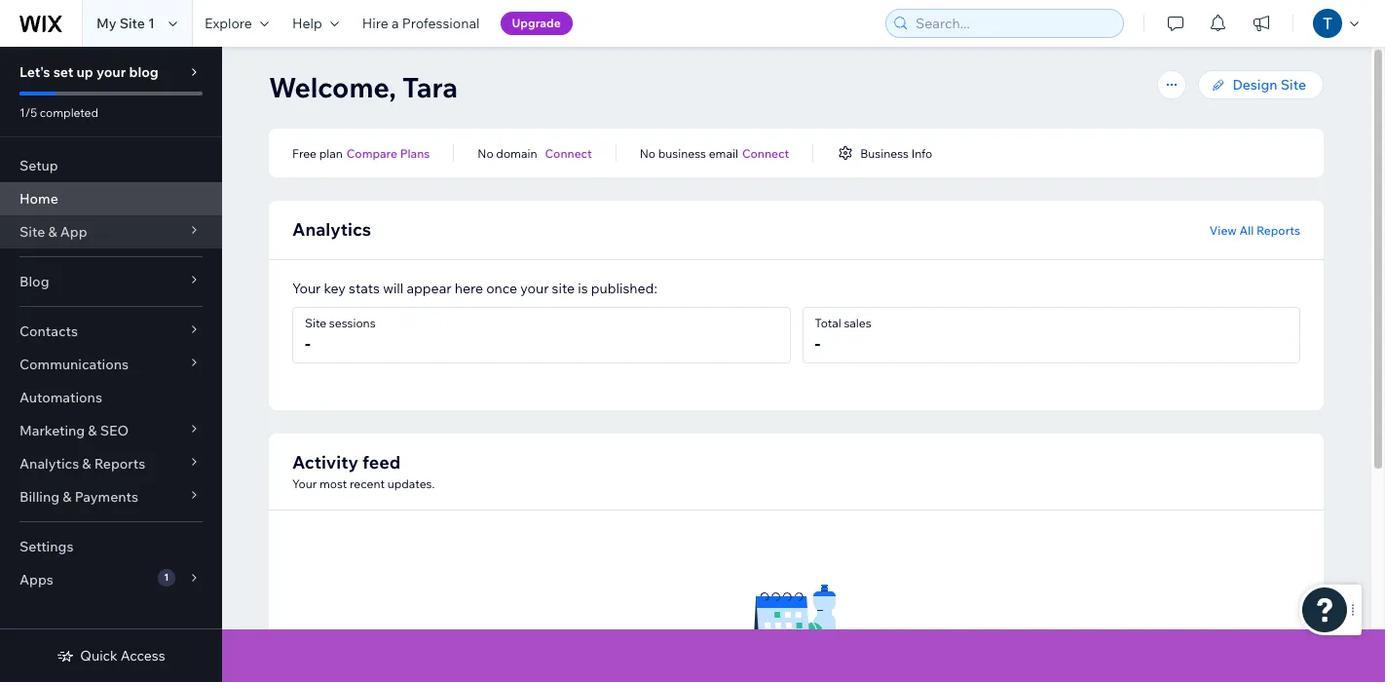 Task type: describe. For each thing, give the bounding box(es) containing it.
welcome, tara
[[269, 70, 458, 104]]

help
[[292, 15, 322, 32]]

explore
[[205, 15, 252, 32]]

help button
[[281, 0, 351, 47]]

connect link for no business email connect
[[742, 144, 789, 162]]

setup
[[19, 157, 58, 174]]

site sessions -
[[305, 316, 376, 355]]

reports for analytics & reports
[[94, 455, 145, 473]]

activity
[[292, 451, 359, 474]]

design
[[1233, 76, 1278, 94]]

upgrade
[[512, 16, 561, 30]]

design site link
[[1198, 70, 1324, 99]]

plan
[[319, 146, 343, 160]]

your inside 'sidebar' 'element'
[[96, 63, 126, 81]]

billing
[[19, 488, 60, 506]]

1/5 completed
[[19, 105, 98, 120]]

1 your from the top
[[292, 280, 321, 297]]

site inside dropdown button
[[19, 223, 45, 241]]

site & app
[[19, 223, 87, 241]]

view all reports button
[[1210, 221, 1301, 239]]

hire
[[362, 15, 389, 32]]

communications
[[19, 356, 129, 373]]

- for total sales -
[[815, 332, 821, 355]]

tara
[[403, 70, 458, 104]]

quick access button
[[57, 647, 165, 665]]

free plan compare plans
[[292, 146, 430, 160]]

free
[[292, 146, 317, 160]]

setup link
[[0, 149, 222, 182]]

upgrade button
[[500, 12, 573, 35]]

stats
[[349, 280, 380, 297]]

design site
[[1233, 76, 1307, 94]]

no for no domain
[[478, 146, 494, 160]]

billing & payments button
[[0, 480, 222, 514]]

access
[[121, 647, 165, 665]]

published:
[[591, 280, 658, 297]]

automations link
[[0, 381, 222, 414]]

Search... field
[[910, 10, 1118, 37]]

business info button
[[837, 144, 933, 162]]

1/5
[[19, 105, 37, 120]]

here
[[455, 280, 483, 297]]

site right my
[[120, 15, 145, 32]]

app
[[60, 223, 87, 241]]

apps
[[19, 571, 53, 589]]

all
[[1240, 223, 1254, 237]]

my site 1
[[96, 15, 155, 32]]

analytics & reports button
[[0, 447, 222, 480]]

your key stats will appear here once your site is published:
[[292, 280, 658, 297]]

reports for view all reports
[[1257, 223, 1301, 237]]

business info
[[861, 146, 933, 160]]

let's set up your blog
[[19, 63, 159, 81]]

settings link
[[0, 530, 222, 563]]

is
[[578, 280, 588, 297]]

let's
[[19, 63, 50, 81]]

view
[[1210, 223, 1237, 237]]

contacts button
[[0, 315, 222, 348]]

hire a professional
[[362, 15, 480, 32]]

plans
[[400, 146, 430, 160]]

info
[[912, 146, 933, 160]]

professional
[[402, 15, 480, 32]]

analytics for analytics & reports
[[19, 455, 79, 473]]

& for billing
[[63, 488, 72, 506]]

& for marketing
[[88, 422, 97, 439]]

sales
[[844, 316, 872, 330]]

feed
[[362, 451, 401, 474]]

site right design at right top
[[1281, 76, 1307, 94]]

contacts
[[19, 323, 78, 340]]

most
[[320, 477, 347, 491]]

marketing & seo button
[[0, 414, 222, 447]]



Task type: locate. For each thing, give the bounding box(es) containing it.
connect link right email
[[742, 144, 789, 162]]

home link
[[0, 182, 222, 215]]

0 horizontal spatial analytics
[[19, 455, 79, 473]]

once
[[486, 280, 518, 297]]

- inside total sales -
[[815, 332, 821, 355]]

billing & payments
[[19, 488, 138, 506]]

& inside popup button
[[88, 422, 97, 439]]

- for site sessions -
[[305, 332, 311, 355]]

1 right my
[[148, 15, 155, 32]]

settings
[[19, 538, 74, 555]]

1 horizontal spatial no
[[640, 146, 656, 160]]

your left the most
[[292, 477, 317, 491]]

site & app button
[[0, 215, 222, 248]]

& up billing & payments
[[82, 455, 91, 473]]

home
[[19, 190, 58, 208]]

0 horizontal spatial connect link
[[545, 144, 592, 162]]

0 vertical spatial your
[[292, 280, 321, 297]]

2 connect link from the left
[[742, 144, 789, 162]]

& right billing
[[63, 488, 72, 506]]

0 horizontal spatial reports
[[94, 455, 145, 473]]

& for analytics
[[82, 455, 91, 473]]

2 connect from the left
[[742, 146, 789, 160]]

&
[[48, 223, 57, 241], [88, 422, 97, 439], [82, 455, 91, 473], [63, 488, 72, 506]]

analytics & reports
[[19, 455, 145, 473]]

1 inside 'sidebar' 'element'
[[164, 571, 169, 584]]

& left seo
[[88, 422, 97, 439]]

reports right all on the top right of the page
[[1257, 223, 1301, 237]]

your left key
[[292, 280, 321, 297]]

connect
[[545, 146, 592, 160], [742, 146, 789, 160]]

reports
[[1257, 223, 1301, 237], [94, 455, 145, 473]]

compare
[[347, 146, 398, 160]]

updates.
[[388, 477, 435, 491]]

analytics
[[292, 218, 371, 241], [19, 455, 79, 473]]

connect right email
[[742, 146, 789, 160]]

1 horizontal spatial 1
[[164, 571, 169, 584]]

no left domain
[[478, 146, 494, 160]]

& for site
[[48, 223, 57, 241]]

key
[[324, 280, 346, 297]]

1 vertical spatial your
[[292, 477, 317, 491]]

blog
[[19, 273, 49, 290]]

0 horizontal spatial 1
[[148, 15, 155, 32]]

1 down settings link
[[164, 571, 169, 584]]

1 horizontal spatial -
[[815, 332, 821, 355]]

2 - from the left
[[815, 332, 821, 355]]

marketing & seo
[[19, 422, 129, 439]]

connect link for no domain connect
[[545, 144, 592, 162]]

quick access
[[80, 647, 165, 665]]

total
[[815, 316, 842, 330]]

your
[[292, 280, 321, 297], [292, 477, 317, 491]]

1 horizontal spatial your
[[521, 280, 549, 297]]

analytics inside dropdown button
[[19, 455, 79, 473]]

0 horizontal spatial no
[[478, 146, 494, 160]]

0 vertical spatial analytics
[[292, 218, 371, 241]]

site down home
[[19, 223, 45, 241]]

1 horizontal spatial connect link
[[742, 144, 789, 162]]

business
[[861, 146, 909, 160]]

reports inside button
[[1257, 223, 1301, 237]]

1 horizontal spatial reports
[[1257, 223, 1301, 237]]

site
[[552, 280, 575, 297]]

welcome,
[[269, 70, 396, 104]]

no for no business email
[[640, 146, 656, 160]]

completed
[[40, 105, 98, 120]]

1 vertical spatial 1
[[164, 571, 169, 584]]

no
[[478, 146, 494, 160], [640, 146, 656, 160]]

2 your from the top
[[292, 477, 317, 491]]

compare plans link
[[347, 144, 430, 162]]

- inside site sessions -
[[305, 332, 311, 355]]

blog button
[[0, 265, 222, 298]]

view all reports
[[1210, 223, 1301, 237]]

1 vertical spatial analytics
[[19, 455, 79, 473]]

email
[[709, 146, 739, 160]]

domain
[[496, 146, 537, 160]]

sessions
[[329, 316, 376, 330]]

your
[[96, 63, 126, 81], [521, 280, 549, 297]]

marketing
[[19, 422, 85, 439]]

analytics up key
[[292, 218, 371, 241]]

0 horizontal spatial your
[[96, 63, 126, 81]]

1
[[148, 15, 155, 32], [164, 571, 169, 584]]

activity feed your most recent updates.
[[292, 451, 435, 491]]

will
[[383, 280, 404, 297]]

1 connect link from the left
[[545, 144, 592, 162]]

my
[[96, 15, 116, 32]]

communications button
[[0, 348, 222, 381]]

connect link right domain
[[545, 144, 592, 162]]

site inside site sessions -
[[305, 316, 327, 330]]

analytics down marketing
[[19, 455, 79, 473]]

recent
[[350, 477, 385, 491]]

1 vertical spatial your
[[521, 280, 549, 297]]

1 - from the left
[[305, 332, 311, 355]]

blog
[[129, 63, 159, 81]]

1 vertical spatial reports
[[94, 455, 145, 473]]

sidebar element
[[0, 47, 222, 682]]

hire a professional link
[[351, 0, 492, 47]]

2 no from the left
[[640, 146, 656, 160]]

no left the "business"
[[640, 146, 656, 160]]

1 connect from the left
[[545, 146, 592, 160]]

0 horizontal spatial connect
[[545, 146, 592, 160]]

connect link
[[545, 144, 592, 162], [742, 144, 789, 162]]

your inside 'activity feed your most recent updates.'
[[292, 477, 317, 491]]

appear
[[407, 280, 452, 297]]

analytics for analytics
[[292, 218, 371, 241]]

site
[[120, 15, 145, 32], [1281, 76, 1307, 94], [19, 223, 45, 241], [305, 316, 327, 330]]

connect right domain
[[545, 146, 592, 160]]

total sales -
[[815, 316, 872, 355]]

automations
[[19, 389, 102, 406]]

quick
[[80, 647, 118, 665]]

-
[[305, 332, 311, 355], [815, 332, 821, 355]]

1 no from the left
[[478, 146, 494, 160]]

set
[[53, 63, 73, 81]]

0 vertical spatial reports
[[1257, 223, 1301, 237]]

0 vertical spatial your
[[96, 63, 126, 81]]

& inside 'dropdown button'
[[63, 488, 72, 506]]

a
[[392, 15, 399, 32]]

0 vertical spatial 1
[[148, 15, 155, 32]]

seo
[[100, 422, 129, 439]]

1 horizontal spatial connect
[[742, 146, 789, 160]]

1 horizontal spatial analytics
[[292, 218, 371, 241]]

up
[[76, 63, 93, 81]]

business
[[659, 146, 707, 160]]

site left sessions
[[305, 316, 327, 330]]

0 horizontal spatial -
[[305, 332, 311, 355]]

no business email connect
[[640, 146, 789, 160]]

reports down seo
[[94, 455, 145, 473]]

payments
[[75, 488, 138, 506]]

reports inside dropdown button
[[94, 455, 145, 473]]

your left site in the left of the page
[[521, 280, 549, 297]]

your right the up at left top
[[96, 63, 126, 81]]

no domain connect
[[478, 146, 592, 160]]

& left app
[[48, 223, 57, 241]]



Task type: vqa. For each thing, say whether or not it's contained in the screenshot.
'WILL'
yes



